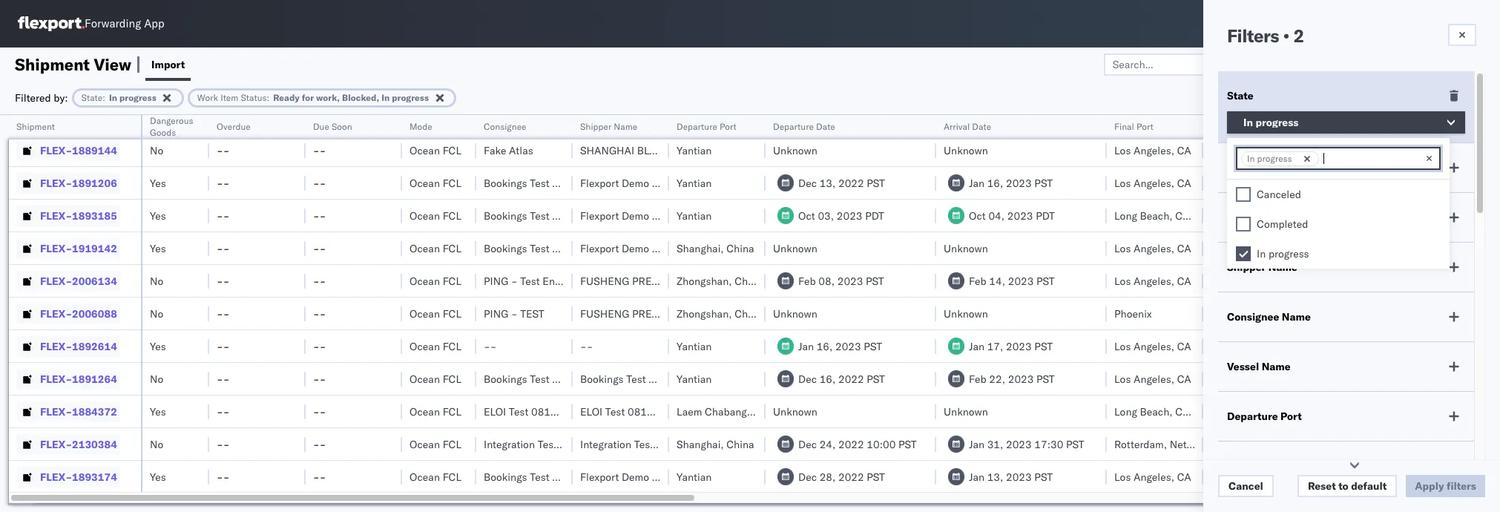 Task type: describe. For each thing, give the bounding box(es) containing it.
bookings test consignee for oct 03, 2023 pdt
[[484, 209, 602, 222]]

4 deli from the top
[[1484, 307, 1501, 320]]

rotterdam, netherlands
[[1115, 438, 1228, 451]]

long beach, california for jan
[[1115, 405, 1222, 418]]

2023 up oct 04, 2023 pdt at the top of the page
[[1006, 176, 1032, 190]]

pst up dec 04, 2023 pst
[[1279, 307, 1297, 320]]

pst up oct 03, 2023 pdt
[[867, 176, 885, 190]]

chabang,
[[705, 405, 751, 418]]

pst down 17:30
[[1035, 470, 1053, 484]]

pst right 10:00
[[899, 438, 917, 451]]

2 081801 from the left
[[628, 405, 667, 418]]

shipper name inside button
[[580, 121, 638, 132]]

deli for jan 17, 2023 pst
[[1484, 340, 1501, 353]]

in inside button
[[1244, 116, 1254, 129]]

pst right 08,
[[866, 274, 885, 288]]

pst left reset
[[1277, 470, 1295, 484]]

04, for oct
[[989, 209, 1005, 222]]

forwarding
[[85, 17, 141, 31]]

zhongshan, china for ping - test
[[677, 307, 763, 320]]

3 demo from the top
[[622, 242, 650, 255]]

4 destination from the top
[[1427, 307, 1481, 320]]

shipper inside button
[[580, 121, 612, 132]]

flexport for dec 28, 2022 pst
[[580, 470, 619, 484]]

jun
[[1211, 438, 1227, 451]]

co., for test
[[690, 307, 711, 320]]

flex- for 2006134
[[40, 274, 72, 288]]

shanghai, for --
[[677, 111, 724, 124]]

2023 up feb 22, 2023 pst
[[1006, 340, 1032, 353]]

jan up "nov"
[[1211, 176, 1227, 190]]

oct 04, 2023 pdt
[[969, 209, 1055, 222]]

jan left 31,
[[969, 438, 985, 451]]

2
[[1294, 24, 1305, 47]]

shipper for feb 06, 2023 pst
[[652, 242, 689, 255]]

2023 right 09,
[[1248, 111, 1274, 124]]

dec for dec 16, 2022 pst
[[799, 372, 817, 386]]

2 deli from the top
[[1484, 242, 1501, 255]]

Search Shipments (/) text field
[[1217, 13, 1360, 35]]

co., for test
[[690, 274, 711, 288]]

flex-2006088 button
[[16, 303, 120, 324]]

client
[[1228, 211, 1258, 224]]

ocean for 2006088
[[410, 307, 440, 320]]

fcl for flex-1891264
[[443, 372, 462, 386]]

reset to default
[[1308, 479, 1387, 493]]

flex-1893185 button
[[16, 205, 120, 226]]

1 vertical spatial 13,
[[820, 176, 836, 190]]

3 resize handle column header from the left
[[288, 115, 306, 512]]

date down jun 19, 2023 pdt
[[1281, 459, 1305, 473]]

destination deli for oct 04, 2023 pdt
[[1427, 209, 1501, 222]]

flex- for 1891206
[[40, 176, 72, 190]]

test for flex-1884372
[[509, 405, 529, 418]]

co. for dec 13, 2022 pst
[[691, 176, 706, 190]]

2023 right 03,
[[837, 209, 863, 222]]

ocean fcl for flex-1892614
[[410, 340, 462, 353]]

09,
[[1230, 111, 1246, 124]]

06,
[[1232, 242, 1248, 255]]

ocean for 1891264
[[410, 372, 440, 386]]

pst up completed
[[1277, 176, 1295, 190]]

demo for oct 03, 2023 pdt
[[622, 209, 650, 222]]

beach, for jan 27, 2023 pst
[[1141, 405, 1173, 418]]

1 vertical spatial in progress
[[1248, 153, 1293, 164]]

3 bookings test consignee from the top
[[484, 242, 602, 255]]

ltd for test
[[714, 307, 732, 320]]

date right arrival
[[973, 121, 992, 132]]

atlas
[[509, 144, 533, 157]]

2 eloi from the left
[[580, 405, 603, 418]]

progress up mode button
[[392, 92, 429, 103]]

fusheng for ping - test
[[580, 307, 630, 320]]

ca for jan 23, 2023 pst
[[1178, 372, 1192, 386]]

24,
[[820, 438, 836, 451]]

flex-1893174
[[40, 470, 117, 484]]

final port button
[[1107, 118, 1189, 133]]

quoted delivery date
[[1211, 115, 1276, 138]]

progress up canceled
[[1258, 153, 1293, 164]]

resize handle column header for quoted delivery date
[[1305, 115, 1323, 512]]

3 flexport from the top
[[580, 242, 619, 255]]

ping - test entity
[[484, 274, 570, 288]]

cancel button
[[1219, 475, 1274, 497]]

ocean fcl for flex-2006088
[[410, 307, 462, 320]]

ocean for 2130384
[[410, 438, 440, 451]]

31,
[[988, 438, 1004, 451]]

2023 up vessel name
[[1251, 340, 1277, 353]]

nov
[[1211, 209, 1230, 222]]

for
[[302, 92, 314, 103]]

thailand
[[753, 405, 794, 418]]

2022 for 28,
[[839, 470, 865, 484]]

jan up dec 16, 2022 pst
[[799, 340, 814, 353]]

2006134
[[72, 274, 117, 288]]

no for flex-1891264
[[150, 372, 163, 386]]

in progress button
[[1228, 111, 1466, 134]]

no for flex-2006134
[[150, 274, 163, 288]]

arrival date button
[[937, 118, 1093, 133]]

flex-1892614
[[40, 340, 117, 353]]

name down feb 06, 2023 pst
[[1269, 261, 1298, 274]]

2023 right the 30,
[[1248, 470, 1274, 484]]

no for flex-2006088
[[150, 307, 163, 320]]

1 horizontal spatial departure port
[[1228, 410, 1302, 423]]

2023 up nov 20, 2023 pst
[[1248, 176, 1274, 190]]

destination deli for feb 22, 2023 pst
[[1427, 372, 1501, 386]]

china for --
[[727, 111, 755, 124]]

flex-1889408 button
[[16, 107, 120, 128]]

progress inside list box
[[1269, 247, 1310, 261]]

destination deli for jan 17, 2023 pst
[[1427, 340, 1501, 353]]

progress up dangerous
[[120, 92, 156, 103]]

los angeles, ca for jan 13, 2023 pst
[[1115, 144, 1192, 157]]

0 horizontal spatial jan 17, 2023 pst
[[969, 340, 1053, 353]]

20,
[[1232, 209, 1249, 222]]

jan left 09,
[[1211, 111, 1227, 124]]

27, for long beach, california
[[1230, 405, 1246, 418]]

22,
[[990, 372, 1006, 386]]

pst right 17:30
[[1067, 438, 1085, 451]]

los angeles, ca for jan 30, 2023 pst
[[1115, 470, 1192, 484]]

1 eloi test 081801 from the left
[[484, 405, 570, 418]]

flex- for 1889144
[[40, 144, 72, 157]]

overdue
[[217, 121, 251, 132]]

pdt for oct 04, 2023 pdt
[[1036, 209, 1055, 222]]

resize handle column header for dangerous goods
[[191, 115, 209, 512]]

rotterdam,
[[1115, 438, 1168, 451]]

shanghai, china for flexport demo shipper co.
[[677, 242, 755, 255]]

4 resize handle column header from the left
[[384, 115, 402, 512]]

2023 right 08,
[[838, 274, 864, 288]]

work
[[197, 92, 218, 103]]

jan up oct 04, 2023 pdt at the top of the page
[[969, 176, 985, 190]]

dec 24, 2022 10:00 pst
[[799, 438, 917, 451]]

file exception
[[1350, 58, 1419, 71]]

shipment button
[[9, 118, 126, 133]]

destination deli for feb 14, 2023 pst
[[1427, 274, 1501, 288]]

2 destination deli from the top
[[1427, 242, 1501, 255]]

test
[[520, 307, 544, 320]]

final port
[[1115, 121, 1154, 132]]

pst up feb 22, 2023 pst
[[1035, 340, 1053, 353]]

pst up oct 04, 2023 pdt at the top of the page
[[1035, 176, 1053, 190]]

pst down "quoted delivery date" button
[[1277, 144, 1295, 157]]

fcl for flex-1892614
[[443, 340, 462, 353]]

14,
[[990, 274, 1006, 288]]

final
[[1115, 121, 1135, 132]]

16, for jan
[[817, 340, 833, 353]]

pst up the consignee name
[[1279, 274, 1297, 288]]

feb 14, 2023 pst
[[969, 274, 1055, 288]]

yantian for oct 03, 2023 pdt
[[677, 209, 712, 222]]

1 vertical spatial jan 13, 2023 pst
[[969, 470, 1053, 484]]

destination for oct 04, 2023 pdt
[[1427, 209, 1481, 222]]

1 eloi from the left
[[484, 405, 506, 418]]

flex- for 1893174
[[40, 470, 72, 484]]

pst up dec 16, 2022 pst
[[864, 340, 883, 353]]

yes for flex-1891206
[[150, 176, 166, 190]]

flex-1891264
[[40, 372, 117, 386]]

ca for feb 27, 2023 pst
[[1178, 274, 1192, 288]]

dangerous goods button
[[143, 112, 204, 139]]

long for jan 27, 2023 pst
[[1115, 405, 1138, 418]]

name down canceled
[[1260, 211, 1289, 224]]

ocean fcl for flex-1893174
[[410, 470, 462, 484]]

2023 right 20,
[[1251, 209, 1277, 222]]

pst right 14,
[[1037, 274, 1055, 288]]

1 horizontal spatial 13,
[[988, 470, 1004, 484]]

1919142
[[72, 242, 117, 255]]

jan 31, 2023 17:30 pst
[[969, 438, 1085, 451]]

feb left 14,
[[969, 274, 987, 288]]

2023 up dec 04, 2023 pst
[[1250, 307, 1276, 320]]

pdt for oct 03, 2023 pdt
[[866, 209, 885, 222]]

flexport for oct 03, 2023 pdt
[[580, 209, 619, 222]]

os
[[1459, 18, 1473, 29]]

1 horizontal spatial jan 17, 2023 pst
[[1211, 176, 1295, 190]]

4 destination deli from the top
[[1427, 307, 1501, 320]]

os button
[[1449, 7, 1483, 41]]

2 vertical spatial in progress
[[1257, 247, 1310, 261]]

0 vertical spatial co.,
[[693, 144, 715, 157]]

name down dec 04, 2023 pst
[[1262, 360, 1291, 373]]

co. for oct 03, 2023 pdt
[[691, 209, 706, 222]]

precision for ping - test
[[632, 307, 687, 320]]

bookings test consignee for dec 13, 2022 pst
[[484, 176, 602, 190]]

yantian for dec 16, 2022 pst
[[677, 372, 712, 386]]

flex- for 2130384
[[40, 438, 72, 451]]

mode button
[[402, 118, 462, 133]]

1893174
[[72, 470, 117, 484]]

jun 19, 2023 pdt
[[1211, 438, 1296, 451]]

flex-1889144
[[40, 144, 117, 157]]

deli for oct 04, 2023 pdt
[[1484, 209, 1501, 222]]

fcl for flex-1893174
[[443, 470, 462, 484]]

flex-1919142 button
[[16, 238, 120, 259]]

pst down canceled
[[1280, 209, 1298, 222]]

yes for flex-1884372
[[150, 405, 166, 418]]

app
[[144, 17, 165, 31]]

03,
[[818, 209, 834, 222]]

services
[[1459, 121, 1493, 132]]

2023 right 19,
[[1249, 438, 1275, 451]]

shipper for jan 30, 2023 pst
[[652, 470, 689, 484]]

17:30
[[1035, 438, 1064, 451]]

fake
[[484, 144, 507, 157]]

0 vertical spatial ltd
[[717, 144, 735, 157]]

ocean for 1889408
[[410, 111, 440, 124]]

entity
[[543, 274, 570, 288]]

flex-1884372 button
[[16, 401, 120, 422]]

import button
[[145, 48, 191, 81]]

los for jan 17, 2023 pst
[[1115, 176, 1131, 190]]

1 yantian from the top
[[677, 144, 712, 157]]

feb left "22,"
[[969, 372, 987, 386]]

2023 up dec 16, 2022 pst
[[836, 340, 862, 353]]

consignee for jan 23, 2023 pst
[[552, 372, 602, 386]]

2023 right 14,
[[1008, 274, 1034, 288]]

bookings test shipper china
[[580, 372, 716, 386]]

forwarding app link
[[18, 16, 165, 31]]

feb up dec 04, 2023 pst
[[1211, 307, 1229, 320]]

16, for feb
[[820, 372, 836, 386]]

filters
[[1228, 24, 1280, 47]]

dec for dec 24, 2022 10:00 pst
[[799, 438, 817, 451]]

destination for feb 14, 2023 pst
[[1427, 274, 1481, 288]]

view
[[94, 54, 131, 75]]

ocean fcl for flex-1893185
[[410, 209, 462, 222]]

los for jan 23, 2023 pst
[[1115, 372, 1131, 386]]

pst right "22,"
[[1037, 372, 1055, 386]]

angeles, for jan 23, 2023 pst
[[1134, 372, 1175, 386]]

2023 right "22,"
[[1008, 372, 1034, 386]]

3 shanghai, from the top
[[677, 438, 724, 451]]

consignee button
[[477, 118, 558, 133]]

work,
[[316, 92, 340, 103]]

to
[[1339, 479, 1349, 493]]

los angeles, ca for dec 04, 2023 pst
[[1115, 340, 1192, 353]]

1889144
[[72, 144, 117, 157]]

fcl for flex-1889408
[[443, 111, 462, 124]]

2 destination from the top
[[1427, 242, 1481, 255]]

10:00
[[867, 438, 896, 451]]

0 horizontal spatial jan 16, 2023 pst
[[799, 340, 883, 353]]

feb 08, 2023 pst
[[799, 274, 885, 288]]

jan up jun
[[1211, 405, 1227, 418]]

2023 down jan 31, 2023 17:30 pst
[[1006, 470, 1032, 484]]

port for final port 'button'
[[1137, 121, 1154, 132]]

2023 right 31,
[[1006, 438, 1032, 451]]

flex-1884372
[[40, 405, 117, 418]]

fake atlas
[[484, 144, 533, 157]]

los for feb 06, 2023 pst
[[1115, 242, 1131, 255]]

jan 27, 2023 pst
[[1211, 405, 1295, 418]]

los for dec 04, 2023 pst
[[1115, 340, 1131, 353]]



Task type: vqa. For each thing, say whether or not it's contained in the screenshot.
All corresponding to Nov 28, 2022 7:24 AM
no



Task type: locate. For each thing, give the bounding box(es) containing it.
resize handle column header for final port
[[1186, 115, 1204, 512]]

feb 27, 2023 pst for los angeles, ca
[[1211, 274, 1297, 288]]

jan left 23,
[[1211, 372, 1227, 386]]

2 flex- from the top
[[40, 144, 72, 157]]

4 yantian from the top
[[677, 340, 712, 353]]

1 no from the top
[[150, 111, 163, 124]]

test
[[530, 176, 550, 190], [530, 209, 550, 222], [530, 242, 550, 255], [520, 274, 540, 288], [530, 372, 550, 386], [627, 372, 646, 386], [509, 405, 529, 418], [606, 405, 625, 418], [530, 470, 550, 484]]

4 demo from the top
[[622, 470, 650, 484]]

resize handle column header for container numbers
[[1401, 115, 1419, 512]]

test for flex-1893174
[[530, 470, 550, 484]]

0 vertical spatial 16,
[[988, 176, 1004, 190]]

pdt up 'feb 14, 2023 pst'
[[1036, 209, 1055, 222]]

12 resize handle column header from the left
[[1305, 115, 1323, 512]]

pst
[[1277, 111, 1295, 124], [1277, 144, 1295, 157], [867, 176, 885, 190], [1035, 176, 1053, 190], [1277, 176, 1295, 190], [1280, 209, 1298, 222], [1279, 242, 1297, 255], [866, 274, 885, 288], [1037, 274, 1055, 288], [1279, 274, 1297, 288], [1279, 307, 1297, 320], [864, 340, 883, 353], [1035, 340, 1053, 353], [1280, 340, 1298, 353], [867, 372, 885, 386], [1037, 372, 1055, 386], [1277, 372, 1295, 386], [1277, 405, 1295, 418], [899, 438, 917, 451], [1067, 438, 1085, 451], [867, 470, 885, 484], [1035, 470, 1053, 484], [1277, 470, 1295, 484]]

0 horizontal spatial 081801
[[531, 405, 570, 418]]

ocean for 2006134
[[410, 274, 440, 288]]

12 flex- from the top
[[40, 470, 72, 484]]

17, up "22,"
[[988, 340, 1004, 353]]

2 ca from the top
[[1178, 144, 1192, 157]]

beach,
[[1141, 209, 1173, 222], [1141, 405, 1173, 418]]

6 resize handle column header from the left
[[555, 115, 573, 512]]

:
[[103, 92, 105, 103], [267, 92, 270, 103]]

mode
[[410, 121, 433, 132], [1228, 161, 1255, 174]]

1 vertical spatial fusheng precision co., ltd
[[580, 307, 732, 320]]

nov 20, 2023 pst
[[1211, 209, 1298, 222]]

ca for jan 13, 2023 pst
[[1178, 144, 1192, 157]]

0 horizontal spatial 13,
[[820, 176, 836, 190]]

ltd for test
[[714, 274, 732, 288]]

laem chabang, thailand
[[677, 405, 794, 418]]

jan left the 30,
[[1211, 470, 1227, 484]]

0 vertical spatial jan 17, 2023 pst
[[1211, 176, 1295, 190]]

6 los from the top
[[1115, 340, 1131, 353]]

angeles,
[[1134, 111, 1175, 124], [1134, 144, 1175, 157], [1134, 176, 1175, 190], [1134, 242, 1175, 255], [1134, 274, 1175, 288], [1134, 340, 1175, 353], [1134, 372, 1175, 386], [1134, 470, 1175, 484]]

3 destination deli from the top
[[1427, 274, 1501, 288]]

state for state : in progress
[[81, 92, 103, 103]]

flex- for 2006088
[[40, 307, 72, 320]]

1 resize handle column header from the left
[[123, 115, 141, 512]]

0 vertical spatial california
[[1176, 209, 1222, 222]]

pst up 10:00
[[867, 372, 885, 386]]

flex- inside flex-1891206 button
[[40, 176, 72, 190]]

3 shanghai, china from the top
[[677, 438, 755, 451]]

2023 right 06,
[[1250, 242, 1276, 255]]

los angeles, ca for jan 17, 2023 pst
[[1115, 176, 1192, 190]]

yantian
[[677, 144, 712, 157], [677, 176, 712, 190], [677, 209, 712, 222], [677, 340, 712, 353], [677, 372, 712, 386], [677, 470, 712, 484]]

0 vertical spatial long beach, california
[[1115, 209, 1222, 222]]

1 horizontal spatial eloi test 081801
[[580, 405, 667, 418]]

port
[[720, 121, 737, 132], [1137, 121, 1154, 132], [1281, 410, 1302, 423]]

dec 28, 2022 pst
[[799, 470, 885, 484]]

flex- inside flex-1891264 button
[[40, 372, 72, 386]]

2023 up jun 19, 2023 pdt
[[1248, 405, 1274, 418]]

1 081801 from the left
[[531, 405, 570, 418]]

6 los angeles, ca from the top
[[1115, 340, 1192, 353]]

1 horizontal spatial oct
[[969, 209, 986, 222]]

no for flex-1889144
[[150, 144, 163, 157]]

state up the 1889408
[[81, 92, 103, 103]]

0 vertical spatial jan 16, 2023 pst
[[969, 176, 1053, 190]]

2022 right 24,
[[839, 438, 865, 451]]

status
[[241, 92, 267, 103]]

china for ping - test
[[735, 307, 763, 320]]

1 vertical spatial ltd
[[714, 274, 732, 288]]

fusheng right 'entity'
[[580, 274, 630, 288]]

by:
[[54, 91, 68, 104]]

11 ocean from the top
[[410, 438, 440, 451]]

date up the dec 13, 2022 pst at the top of the page
[[816, 121, 836, 132]]

resize handle column header
[[123, 115, 141, 512], [191, 115, 209, 512], [288, 115, 306, 512], [384, 115, 402, 512], [459, 115, 477, 512], [555, 115, 573, 512], [652, 115, 670, 512], [748, 115, 766, 512], [919, 115, 937, 512], [1090, 115, 1107, 512], [1186, 115, 1204, 512], [1305, 115, 1323, 512], [1401, 115, 1419, 512]]

feb left 06,
[[1211, 242, 1229, 255]]

precision for ping - test entity
[[632, 274, 687, 288]]

phoenix
[[1115, 307, 1153, 320]]

client name
[[1228, 211, 1289, 224]]

fcl for flex-1889144
[[443, 144, 462, 157]]

ping for ping - test
[[484, 307, 509, 320]]

1 horizontal spatial jan 13, 2023 pst
[[1211, 144, 1295, 157]]

resize handle column header for departure date
[[919, 115, 937, 512]]

shipper name
[[580, 121, 638, 132], [1228, 261, 1298, 274]]

vessel name
[[1228, 360, 1291, 373]]

destination for jan 13, 2023 pst
[[1427, 470, 1481, 484]]

1 beach, from the top
[[1141, 209, 1173, 222]]

angeles, for jan 09, 2023 pst
[[1134, 111, 1175, 124]]

0 horizontal spatial eloi test 081801
[[484, 405, 570, 418]]

Search... text field
[[1104, 53, 1266, 75]]

0 horizontal spatial oct
[[799, 209, 816, 222]]

9 ocean fcl from the top
[[410, 372, 462, 386]]

pst right delivery
[[1277, 111, 1295, 124]]

ocean for 1892614
[[410, 340, 440, 353]]

8 ocean fcl from the top
[[410, 340, 462, 353]]

los for jan 09, 2023 pst
[[1115, 111, 1131, 124]]

oct for oct 04, 2023 pdt
[[969, 209, 986, 222]]

1 bookings test consignee from the top
[[484, 176, 602, 190]]

co.,
[[693, 144, 715, 157], [690, 274, 711, 288], [690, 307, 711, 320]]

5 ocean fcl from the top
[[410, 242, 462, 255]]

partner
[[1427, 121, 1456, 132]]

date inside quoted delivery date
[[1211, 127, 1230, 138]]

2 flexport demo shipper co. from the top
[[580, 209, 706, 222]]

7 destination deli from the top
[[1427, 470, 1501, 484]]

5 fcl from the top
[[443, 242, 462, 255]]

dec for dec 28, 2022 pst
[[799, 470, 817, 484]]

list box containing canceled
[[1228, 180, 1450, 269]]

consignee for feb 06, 2023 pst
[[552, 242, 602, 255]]

progress inside button
[[1256, 116, 1299, 129]]

fcl for flex-2130384
[[443, 438, 462, 451]]

04, up 14,
[[989, 209, 1005, 222]]

0 vertical spatial jan 13, 2023 pst
[[1211, 144, 1295, 157]]

0 vertical spatial shanghai,
[[677, 111, 724, 124]]

dec
[[799, 176, 817, 190], [1211, 340, 1230, 353], [799, 372, 817, 386], [799, 438, 817, 451], [799, 470, 817, 484]]

1 horizontal spatial 081801
[[628, 405, 667, 418]]

ca for jan 30, 2023 pst
[[1178, 470, 1192, 484]]

ocean fcl for flex-2130384
[[410, 438, 462, 451]]

2023 down feb 06, 2023 pst
[[1250, 274, 1276, 288]]

jan 09, 2023 pst
[[1211, 111, 1295, 124]]

dangerous goods
[[150, 115, 193, 138]]

mode inside button
[[410, 121, 433, 132]]

4 los from the top
[[1115, 242, 1131, 255]]

shipper name button
[[573, 118, 655, 133]]

17,
[[1230, 176, 1246, 190], [988, 340, 1004, 353]]

ping left "test"
[[484, 307, 509, 320]]

0 vertical spatial long
[[1115, 209, 1138, 222]]

numbers
[[1330, 127, 1367, 138]]

4 ocean from the top
[[410, 209, 440, 222]]

0 vertical spatial shipment
[[15, 54, 90, 75]]

deli for feb 14, 2023 pst
[[1484, 274, 1501, 288]]

7 los angeles, ca from the top
[[1115, 372, 1192, 386]]

1 fcl from the top
[[443, 111, 462, 124]]

04, for dec
[[1233, 340, 1249, 353]]

flex- inside flex-1884372 button
[[40, 405, 72, 418]]

filtered by:
[[15, 91, 68, 104]]

destination for feb 22, 2023 pst
[[1427, 372, 1481, 386]]

0 vertical spatial zhongshan,
[[677, 274, 732, 288]]

0 horizontal spatial :
[[103, 92, 105, 103]]

1 zhongshan, from the top
[[677, 274, 732, 288]]

5 bookings test consignee from the top
[[484, 470, 602, 484]]

jan 23, 2023 pst
[[1211, 372, 1295, 386]]

ocean fcl for flex-2006134
[[410, 274, 462, 288]]

flexport. image
[[18, 16, 85, 31]]

2023 down "quoted delivery date" button
[[1248, 144, 1274, 157]]

yes right 1919142
[[150, 242, 166, 255]]

port inside button
[[720, 121, 737, 132]]

2 beach, from the top
[[1141, 405, 1173, 418]]

0 vertical spatial 27,
[[1232, 274, 1248, 288]]

1 long from the top
[[1115, 209, 1138, 222]]

jan 17, 2023 pst up feb 22, 2023 pst
[[969, 340, 1053, 353]]

1 horizontal spatial mode
[[1228, 161, 1255, 174]]

27,
[[1232, 274, 1248, 288], [1232, 307, 1248, 320], [1230, 405, 1246, 418]]

flex- down flex-2130384 button in the left of the page
[[40, 470, 72, 484]]

canceled
[[1257, 188, 1302, 201]]

pdt
[[866, 209, 885, 222], [1036, 209, 1055, 222], [1277, 438, 1296, 451]]

ping up ping - test at the left bottom of page
[[484, 274, 509, 288]]

0 horizontal spatial 04,
[[989, 209, 1005, 222]]

0 horizontal spatial pdt
[[866, 209, 885, 222]]

unknown
[[773, 111, 818, 124], [944, 111, 989, 124], [773, 144, 818, 157], [944, 144, 989, 157], [773, 242, 818, 255], [944, 242, 989, 255], [773, 307, 818, 320], [944, 307, 989, 320], [773, 405, 818, 418], [944, 405, 989, 418]]

fcl for flex-1891206
[[443, 176, 462, 190]]

no right 1891264 at the left bottom of the page
[[150, 372, 163, 386]]

5 ocean from the top
[[410, 242, 440, 255]]

netherlands
[[1170, 438, 1228, 451]]

file
[[1350, 58, 1368, 71]]

2 horizontal spatial pdt
[[1277, 438, 1296, 451]]

no for flex-2130384
[[150, 438, 163, 451]]

in progress inside button
[[1244, 116, 1299, 129]]

port inside 'button'
[[1137, 121, 1154, 132]]

2 angeles, from the top
[[1134, 144, 1175, 157]]

12 ocean from the top
[[410, 470, 440, 484]]

pdt down the dec 13, 2022 pst at the top of the page
[[866, 209, 885, 222]]

delivery
[[1243, 115, 1276, 126]]

los for jan 30, 2023 pst
[[1115, 470, 1131, 484]]

27, down 23,
[[1230, 405, 1246, 418]]

angeles, for jan 17, 2023 pst
[[1134, 176, 1175, 190]]

state
[[1228, 89, 1254, 102], [81, 92, 103, 103]]

0 vertical spatial shipper name
[[580, 121, 638, 132]]

flex- down by:
[[40, 111, 72, 124]]

date down quoted
[[1211, 127, 1230, 138]]

flex-2130384
[[40, 438, 117, 451]]

28,
[[820, 470, 836, 484]]

jan down quoted
[[1211, 144, 1227, 157]]

zhongshan, china
[[677, 274, 763, 288], [677, 307, 763, 320]]

2 precision from the top
[[632, 307, 687, 320]]

1 vertical spatial departure date
[[1228, 459, 1305, 473]]

1 vertical spatial ping
[[484, 307, 509, 320]]

flex-2006134
[[40, 274, 117, 288]]

shipper
[[580, 121, 612, 132], [652, 176, 689, 190], [652, 209, 689, 222], [652, 242, 689, 255], [1228, 261, 1266, 274], [649, 372, 686, 386], [652, 470, 689, 484]]

2 no from the top
[[150, 144, 163, 157]]

6 yantian from the top
[[677, 470, 712, 484]]

6 destination deli from the top
[[1427, 372, 1501, 386]]

1 vertical spatial mode
[[1228, 161, 1255, 174]]

no down goods
[[150, 144, 163, 157]]

2022 for 24,
[[839, 438, 865, 451]]

16, up 24,
[[820, 372, 836, 386]]

3 flex- from the top
[[40, 176, 72, 190]]

1 2022 from the top
[[839, 176, 865, 190]]

1 horizontal spatial state
[[1228, 89, 1254, 102]]

1 zhongshan, china from the top
[[677, 274, 763, 288]]

angeles, for jan 13, 2023 pst
[[1134, 144, 1175, 157]]

4 los angeles, ca from the top
[[1115, 242, 1192, 255]]

consignee for jan 17, 2023 pst
[[552, 176, 602, 190]]

consignee for jan 30, 2023 pst
[[552, 470, 602, 484]]

consignee for nov 20, 2023 pst
[[552, 209, 602, 222]]

2023 right 23,
[[1248, 372, 1274, 386]]

2 horizontal spatial port
[[1281, 410, 1302, 423]]

shanghai, for flexport demo shipper co.
[[677, 242, 724, 255]]

5 yantian from the top
[[677, 372, 712, 386]]

1 horizontal spatial jan 16, 2023 pst
[[969, 176, 1053, 190]]

jan 13, 2023 pst down 31,
[[969, 470, 1053, 484]]

jan down jan 31, 2023 17:30 pst
[[969, 470, 985, 484]]

1891264
[[72, 372, 117, 386]]

4 ocean fcl from the top
[[410, 209, 462, 222]]

feb 27, 2023 pst up dec 04, 2023 pst
[[1211, 307, 1297, 320]]

0 vertical spatial zhongshan, china
[[677, 274, 763, 288]]

soon
[[332, 121, 352, 132]]

1 vertical spatial fusheng
[[580, 307, 630, 320]]

3 yantian from the top
[[677, 209, 712, 222]]

fusheng precision co., ltd for ping - test
[[580, 307, 732, 320]]

feb down feb 06, 2023 pst
[[1211, 274, 1229, 288]]

1 vertical spatial precision
[[632, 307, 687, 320]]

0 vertical spatial 13,
[[1230, 144, 1246, 157]]

: up the 1889408
[[103, 92, 105, 103]]

flex-1891206
[[40, 176, 117, 190]]

list box
[[1228, 180, 1450, 269]]

1 vertical spatial shipment
[[16, 121, 55, 132]]

california for jan
[[1176, 405, 1222, 418]]

flex- inside the 'flex-2006134' button
[[40, 274, 72, 288]]

container
[[1330, 115, 1370, 126]]

reset
[[1308, 479, 1337, 493]]

flex- inside the flex-1889408 button
[[40, 111, 72, 124]]

3 los from the top
[[1115, 176, 1131, 190]]

departure date down jun 19, 2023 pdt
[[1228, 459, 1305, 473]]

0 horizontal spatial departure date
[[773, 121, 836, 132]]

flex- for 1889408
[[40, 111, 72, 124]]

departure port inside button
[[677, 121, 737, 132]]

long for nov 20, 2023 pst
[[1115, 209, 1138, 222]]

flex- inside flex-2130384 button
[[40, 438, 72, 451]]

6 no from the top
[[150, 438, 163, 451]]

beach, left "nov"
[[1141, 209, 1173, 222]]

1 horizontal spatial pdt
[[1036, 209, 1055, 222]]

1 vertical spatial long beach, california
[[1115, 405, 1222, 418]]

shipment up by:
[[15, 54, 90, 75]]

6 ocean from the top
[[410, 274, 440, 288]]

0 vertical spatial departure port
[[677, 121, 737, 132]]

3 deli from the top
[[1484, 274, 1501, 288]]

4 co. from the top
[[691, 470, 706, 484]]

zhongshan, for ping - test
[[677, 307, 732, 320]]

import
[[151, 58, 185, 71]]

2 vertical spatial 27,
[[1230, 405, 1246, 418]]

2 vertical spatial shanghai,
[[677, 438, 724, 451]]

flex- down flex-1884372 button
[[40, 438, 72, 451]]

jan 17, 2023 pst
[[1211, 176, 1295, 190], [969, 340, 1053, 353]]

feb 27, 2023 pst down feb 06, 2023 pst
[[1211, 274, 1297, 288]]

ping - test
[[484, 307, 544, 320]]

1 los angeles, ca from the top
[[1115, 111, 1192, 124]]

los for jan 13, 2023 pst
[[1115, 144, 1131, 157]]

departure port button
[[670, 118, 751, 133]]

deli
[[1484, 209, 1501, 222], [1484, 242, 1501, 255], [1484, 274, 1501, 288], [1484, 307, 1501, 320], [1484, 340, 1501, 353], [1484, 372, 1501, 386], [1484, 470, 1501, 484]]

shanghai, china for --
[[677, 111, 755, 124]]

6 destination from the top
[[1427, 372, 1481, 386]]

0 horizontal spatial eloi
[[484, 405, 506, 418]]

7 fcl from the top
[[443, 307, 462, 320]]

pst down 10:00
[[867, 470, 885, 484]]

2 long beach, california from the top
[[1115, 405, 1222, 418]]

fusheng precision co., ltd
[[580, 274, 732, 288], [580, 307, 732, 320]]

jan 16, 2023 pst up dec 16, 2022 pst
[[799, 340, 883, 353]]

destination deli
[[1427, 209, 1501, 222], [1427, 242, 1501, 255], [1427, 274, 1501, 288], [1427, 307, 1501, 320], [1427, 340, 1501, 353], [1427, 372, 1501, 386], [1427, 470, 1501, 484]]

flex- for 1891264
[[40, 372, 72, 386]]

1 fusheng from the top
[[580, 274, 630, 288]]

flex- for 1893185
[[40, 209, 72, 222]]

yes right 1893174
[[150, 470, 166, 484]]

1 fusheng precision co., ltd from the top
[[580, 274, 732, 288]]

departure date inside button
[[773, 121, 836, 132]]

8 angeles, from the top
[[1134, 470, 1175, 484]]

ocean fcl for flex-1884372
[[410, 405, 462, 418]]

2 : from the left
[[267, 92, 270, 103]]

2130384
[[72, 438, 117, 451]]

zhongshan,
[[677, 274, 732, 288], [677, 307, 732, 320]]

2 feb 27, 2023 pst from the top
[[1211, 307, 1297, 320]]

container numbers
[[1330, 115, 1370, 138]]

0 vertical spatial fusheng
[[580, 274, 630, 288]]

flex- up flex-1891264 button
[[40, 340, 72, 353]]

2 bookings test consignee from the top
[[484, 209, 602, 222]]

2 ping from the top
[[484, 307, 509, 320]]

1 vertical spatial 16,
[[817, 340, 833, 353]]

consignee inside consignee button
[[484, 121, 527, 132]]

ocean fcl for flex-1919142
[[410, 242, 462, 255]]

pdt for jun 19, 2023 pdt
[[1277, 438, 1296, 451]]

1 vertical spatial zhongshan, china
[[677, 307, 763, 320]]

bookings test consignee for dec 28, 2022 pst
[[484, 470, 602, 484]]

6 angeles, from the top
[[1134, 340, 1175, 353]]

1 : from the left
[[103, 92, 105, 103]]

los angeles, ca for feb 27, 2023 pst
[[1115, 274, 1192, 288]]

-
[[217, 111, 223, 124], [223, 111, 230, 124], [313, 111, 320, 124], [320, 111, 326, 124], [484, 111, 490, 124], [490, 111, 497, 124], [580, 111, 587, 124], [587, 111, 593, 124], [217, 144, 223, 157], [223, 144, 230, 157], [313, 144, 320, 157], [320, 144, 326, 157], [217, 176, 223, 190], [223, 176, 230, 190], [313, 176, 320, 190], [320, 176, 326, 190], [217, 209, 223, 222], [223, 209, 230, 222], [313, 209, 320, 222], [320, 209, 326, 222], [217, 242, 223, 255], [223, 242, 230, 255], [313, 242, 320, 255], [320, 242, 326, 255], [217, 274, 223, 288], [223, 274, 230, 288], [313, 274, 320, 288], [320, 274, 326, 288], [511, 274, 518, 288], [217, 307, 223, 320], [223, 307, 230, 320], [313, 307, 320, 320], [320, 307, 326, 320], [511, 307, 518, 320], [217, 340, 223, 353], [223, 340, 230, 353], [313, 340, 320, 353], [320, 340, 326, 353], [484, 340, 490, 353], [490, 340, 497, 353], [580, 340, 587, 353], [587, 340, 593, 353], [217, 372, 223, 386], [223, 372, 230, 386], [313, 372, 320, 386], [320, 372, 326, 386], [217, 405, 223, 418], [223, 405, 230, 418], [313, 405, 320, 418], [320, 405, 326, 418], [217, 438, 223, 451], [223, 438, 230, 451], [313, 438, 320, 451], [320, 438, 326, 451], [217, 470, 223, 484], [223, 470, 230, 484], [313, 470, 320, 484], [320, 470, 326, 484]]

flex- inside flex-2006088 button
[[40, 307, 72, 320]]

0 vertical spatial beach,
[[1141, 209, 1173, 222]]

1 horizontal spatial eloi
[[580, 405, 603, 418]]

laem
[[677, 405, 702, 418]]

angeles, for jan 30, 2023 pst
[[1134, 470, 1175, 484]]

long
[[1115, 209, 1138, 222], [1115, 405, 1138, 418]]

oct up 'feb 14, 2023 pst'
[[969, 209, 986, 222]]

ocean for 1884372
[[410, 405, 440, 418]]

•
[[1284, 24, 1290, 47]]

4 angeles, from the top
[[1134, 242, 1175, 255]]

7 resize handle column header from the left
[[652, 115, 670, 512]]

flexport demo shipper co. for dec 13, 2022 pst
[[580, 176, 706, 190]]

ocean for 1889144
[[410, 144, 440, 157]]

1 horizontal spatial :
[[267, 92, 270, 103]]

0 horizontal spatial port
[[720, 121, 737, 132]]

flex- inside flex-1893185 "button"
[[40, 209, 72, 222]]

state up 09,
[[1228, 89, 1254, 102]]

2022 up dec 24, 2022 10:00 pst
[[839, 372, 865, 386]]

departure
[[677, 121, 718, 132], [773, 121, 814, 132], [1228, 410, 1279, 423], [1228, 459, 1279, 473]]

1 vertical spatial jan 16, 2023 pst
[[799, 340, 883, 353]]

0 horizontal spatial shipper name
[[580, 121, 638, 132]]

None checkbox
[[1237, 187, 1251, 202], [1237, 217, 1251, 232], [1237, 246, 1251, 261], [1237, 187, 1251, 202], [1237, 217, 1251, 232], [1237, 246, 1251, 261]]

1 vertical spatial shipper name
[[1228, 261, 1298, 274]]

name up shanghai
[[614, 121, 638, 132]]

test for flex-1891206
[[530, 176, 550, 190]]

0 vertical spatial departure date
[[773, 121, 836, 132]]

0 horizontal spatial mode
[[410, 121, 433, 132]]

due
[[313, 121, 329, 132]]

30,
[[1230, 470, 1246, 484]]

bookings test consignee for dec 16, 2022 pst
[[484, 372, 602, 386]]

0 vertical spatial mode
[[410, 121, 433, 132]]

0 vertical spatial precision
[[632, 274, 687, 288]]

2022 up oct 03, 2023 pdt
[[839, 176, 865, 190]]

china for ping - test entity
[[735, 274, 763, 288]]

2 long from the top
[[1115, 405, 1138, 418]]

0 vertical spatial 04,
[[989, 209, 1005, 222]]

jan up feb 22, 2023 pst
[[969, 340, 985, 353]]

1 vertical spatial zhongshan,
[[677, 307, 732, 320]]

0 horizontal spatial state
[[81, 92, 103, 103]]

--
[[217, 111, 230, 124], [313, 111, 326, 124], [484, 111, 497, 124], [580, 111, 593, 124], [217, 144, 230, 157], [313, 144, 326, 157], [217, 176, 230, 190], [313, 176, 326, 190], [217, 209, 230, 222], [313, 209, 326, 222], [217, 242, 230, 255], [313, 242, 326, 255], [217, 274, 230, 288], [313, 274, 326, 288], [217, 307, 230, 320], [313, 307, 326, 320], [217, 340, 230, 353], [313, 340, 326, 353], [484, 340, 497, 353], [580, 340, 593, 353], [217, 372, 230, 386], [313, 372, 326, 386], [217, 405, 230, 418], [313, 405, 326, 418], [217, 438, 230, 451], [313, 438, 326, 451], [217, 470, 230, 484], [313, 470, 326, 484]]

0 vertical spatial feb 27, 2023 pst
[[1211, 274, 1297, 288]]

2 vertical spatial ltd
[[714, 307, 732, 320]]

1 vertical spatial 04,
[[1233, 340, 1249, 353]]

1 vertical spatial california
[[1176, 405, 1222, 418]]

yantian for jan 16, 2023 pst
[[677, 340, 712, 353]]

1 horizontal spatial port
[[1137, 121, 1154, 132]]

9 flex- from the top
[[40, 372, 72, 386]]

1 vertical spatial departure port
[[1228, 410, 1302, 423]]

no for flex-1889408
[[150, 111, 163, 124]]

flex- inside flex-1889144 'button'
[[40, 144, 72, 157]]

pst down completed
[[1279, 242, 1297, 255]]

no right 2130384
[[150, 438, 163, 451]]

flex-1889408
[[40, 111, 117, 124]]

5 resize handle column header from the left
[[459, 115, 477, 512]]

1 vertical spatial shanghai, china
[[677, 242, 755, 255]]

11 ocean fcl from the top
[[410, 438, 462, 451]]

7 los from the top
[[1115, 372, 1131, 386]]

0 horizontal spatial jan 13, 2023 pst
[[969, 470, 1053, 484]]

flex- inside flex-1919142 button
[[40, 242, 72, 255]]

pst down the consignee name
[[1280, 340, 1298, 353]]

shipper name up shanghai
[[580, 121, 638, 132]]

2023 up 'feb 14, 2023 pst'
[[1008, 209, 1034, 222]]

1 vertical spatial shanghai,
[[677, 242, 724, 255]]

1 los from the top
[[1115, 111, 1131, 124]]

flex- for 1919142
[[40, 242, 72, 255]]

2 zhongshan, from the top
[[677, 307, 732, 320]]

1 horizontal spatial 04,
[[1233, 340, 1249, 353]]

pst right vessel
[[1277, 372, 1295, 386]]

2 vertical spatial co.,
[[690, 307, 711, 320]]

arrival date
[[944, 121, 992, 132]]

1 vertical spatial 27,
[[1232, 307, 1248, 320]]

1 ca from the top
[[1178, 111, 1192, 124]]

no right 2006134
[[150, 274, 163, 288]]

yes for flex-1893185
[[150, 209, 166, 222]]

in progress
[[1244, 116, 1299, 129], [1248, 153, 1293, 164], [1257, 247, 1310, 261]]

departure port up jun 19, 2023 pdt
[[1228, 410, 1302, 423]]

name inside button
[[614, 121, 638, 132]]

departure port up 'bluetech'
[[677, 121, 737, 132]]

1 vertical spatial 17,
[[988, 340, 1004, 353]]

3 flexport demo shipper co. from the top
[[580, 242, 706, 255]]

2 los angeles, ca from the top
[[1115, 144, 1192, 157]]

resize handle column header for shipper name
[[652, 115, 670, 512]]

1 horizontal spatial 17,
[[1230, 176, 1246, 190]]

shipment view
[[15, 54, 131, 75]]

bookings test consignee
[[484, 176, 602, 190], [484, 209, 602, 222], [484, 242, 602, 255], [484, 372, 602, 386], [484, 470, 602, 484]]

2 shanghai, china from the top
[[677, 242, 755, 255]]

flex- up flex-1884372 button
[[40, 372, 72, 386]]

1 vertical spatial feb 27, 2023 pst
[[1211, 307, 1297, 320]]

2 yantian from the top
[[677, 176, 712, 190]]

shipment inside button
[[16, 121, 55, 132]]

9 resize handle column header from the left
[[919, 115, 937, 512]]

0 vertical spatial fusheng precision co., ltd
[[580, 274, 732, 288]]

flex-2130384 button
[[16, 434, 120, 455]]

name up dec 04, 2023 pst
[[1282, 310, 1311, 324]]

flex- up flex-1919142 button
[[40, 209, 72, 222]]

3 co. from the top
[[691, 242, 706, 255]]

16,
[[988, 176, 1004, 190], [817, 340, 833, 353], [820, 372, 836, 386]]

destination for jan 17, 2023 pst
[[1427, 340, 1481, 353]]

jan
[[1211, 111, 1227, 124], [1211, 144, 1227, 157], [969, 176, 985, 190], [1211, 176, 1227, 190], [799, 340, 814, 353], [969, 340, 985, 353], [1211, 372, 1227, 386], [1211, 405, 1227, 418], [969, 438, 985, 451], [969, 470, 985, 484], [1211, 470, 1227, 484]]

8 resize handle column header from the left
[[748, 115, 766, 512]]

2 vertical spatial 16,
[[820, 372, 836, 386]]

2 eloi test 081801 from the left
[[580, 405, 667, 418]]

0 vertical spatial 17,
[[1230, 176, 1246, 190]]

1 ocean from the top
[[410, 111, 440, 124]]

8 fcl from the top
[[443, 340, 462, 353]]

27, up dec 04, 2023 pst
[[1232, 307, 1248, 320]]

2 fcl from the top
[[443, 144, 462, 157]]

flexport demo shipper co. for dec 28, 2022 pst
[[580, 470, 706, 484]]

bookings for dec 13, 2022 pst
[[484, 176, 527, 190]]

china
[[727, 111, 755, 124], [727, 242, 755, 255], [735, 274, 763, 288], [735, 307, 763, 320], [688, 372, 716, 386], [727, 438, 755, 451]]

13, down 31,
[[988, 470, 1004, 484]]

2 ocean fcl from the top
[[410, 144, 462, 157]]

flexport for dec 13, 2022 pst
[[580, 176, 619, 190]]

0 vertical spatial shanghai, china
[[677, 111, 755, 124]]

zhongshan, china for ping - test entity
[[677, 274, 763, 288]]

5 destination deli from the top
[[1427, 340, 1501, 353]]

9 fcl from the top
[[443, 372, 462, 386]]

0 horizontal spatial departure port
[[677, 121, 737, 132]]

shipment down filtered
[[16, 121, 55, 132]]

jan 17, 2023 pst up nov 20, 2023 pst
[[1211, 176, 1295, 190]]

fusheng for ping - test entity
[[580, 274, 630, 288]]

8 los angeles, ca from the top
[[1115, 470, 1192, 484]]

2 los from the top
[[1115, 144, 1131, 157]]

3 destination from the top
[[1427, 274, 1481, 288]]

27, for los angeles, ca
[[1232, 274, 1248, 288]]

completed
[[1257, 217, 1309, 231]]

11 resize handle column header from the left
[[1186, 115, 1204, 512]]

resize handle column header for shipment
[[123, 115, 141, 512]]

1 vertical spatial beach,
[[1141, 405, 1173, 418]]

2006088
[[72, 307, 117, 320]]

flex-1919142
[[40, 242, 117, 255]]

departure date up the dec 13, 2022 pst at the top of the page
[[773, 121, 836, 132]]

oct
[[799, 209, 816, 222], [969, 209, 986, 222]]

feb left 08,
[[799, 274, 816, 288]]

1 horizontal spatial shipper name
[[1228, 261, 1298, 274]]

precision
[[632, 274, 687, 288], [632, 307, 687, 320]]

los angeles, ca for jan 23, 2023 pst
[[1115, 372, 1192, 386]]

2 vertical spatial 13,
[[988, 470, 1004, 484]]

no right 2006088
[[150, 307, 163, 320]]

cancel
[[1229, 479, 1264, 493]]

departure date button
[[766, 118, 922, 133]]

0 vertical spatial ping
[[484, 274, 509, 288]]

pdt down the jan 27, 2023 pst
[[1277, 438, 1296, 451]]

pst up jun 19, 2023 pdt
[[1277, 405, 1295, 418]]

bookings for dec 28, 2022 pst
[[484, 470, 527, 484]]

dec for dec 04, 2023 pst
[[1211, 340, 1230, 353]]

flex- inside "flex-1892614" button
[[40, 340, 72, 353]]

0 horizontal spatial 17,
[[988, 340, 1004, 353]]

yes for flex-1892614
[[150, 340, 166, 353]]

1 deli from the top
[[1484, 209, 1501, 222]]

1893185
[[72, 209, 117, 222]]

1891206
[[72, 176, 117, 190]]

0 vertical spatial in progress
[[1244, 116, 1299, 129]]

3 ca from the top
[[1178, 176, 1192, 190]]

10 ocean fcl from the top
[[410, 405, 462, 418]]

dangerous
[[150, 115, 193, 126]]

deli for feb 22, 2023 pst
[[1484, 372, 1501, 386]]

1 horizontal spatial departure date
[[1228, 459, 1305, 473]]

None text field
[[1322, 152, 1337, 165]]

california up netherlands
[[1176, 405, 1222, 418]]

1 california from the top
[[1176, 209, 1222, 222]]

2 vertical spatial shanghai, china
[[677, 438, 755, 451]]

1 flexport demo shipper co. from the top
[[580, 176, 706, 190]]

los angeles, ca for jan 09, 2023 pst
[[1115, 111, 1192, 124]]

flex- inside flex-1893174 button
[[40, 470, 72, 484]]



